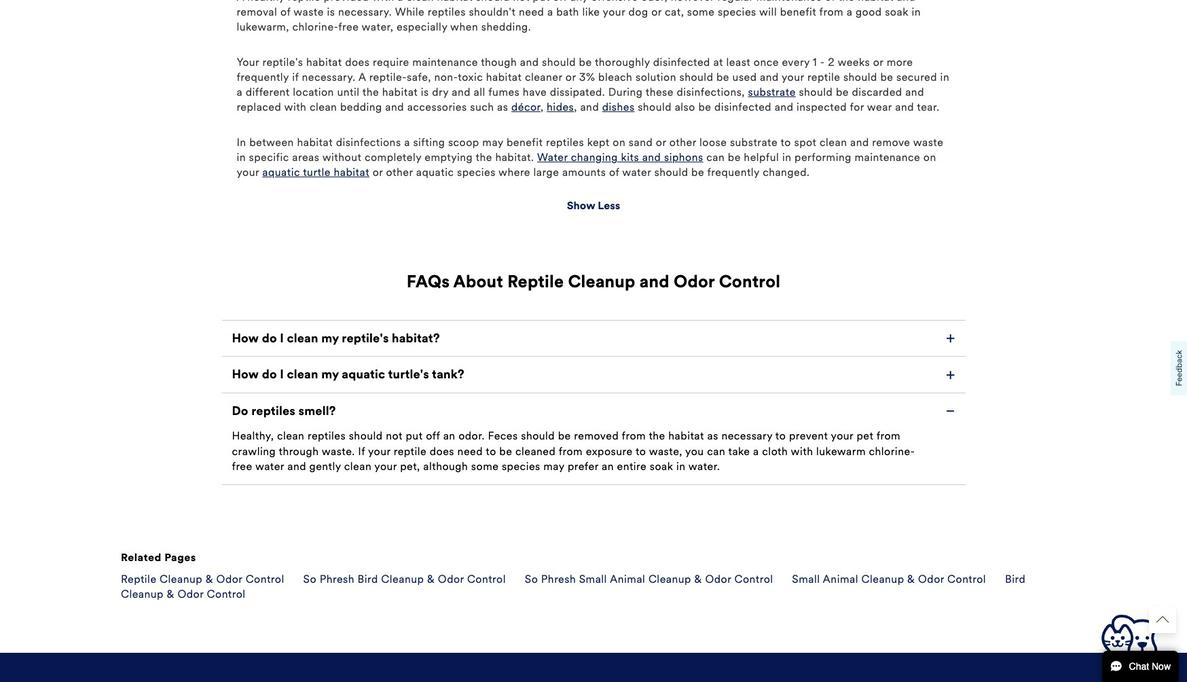 Task type: locate. For each thing, give the bounding box(es) containing it.
0 vertical spatial a
[[237, 0, 244, 3]]

least
[[727, 56, 751, 69]]

fumes
[[489, 86, 520, 98]]

reptiles up water
[[546, 136, 584, 149]]

in up changed.
[[783, 151, 792, 164]]

of down water changing kits and siphons link on the top of page
[[609, 166, 620, 179]]

0 vertical spatial necessary.
[[338, 5, 392, 18]]

1 vertical spatial does
[[430, 445, 455, 458]]

1 horizontal spatial put
[[533, 0, 550, 3]]

2 horizontal spatial aquatic
[[416, 166, 454, 179]]

smell?
[[299, 404, 336, 418]]

a inside the your reptile's habitat does require maintenance though and should be thoroughly disinfected at least once every 1 - 2 weeks or more frequently if necessary. a reptile-safe, non-toxic habitat cleaner or 3% bleach solution should be used and your reptile should be secured in a different location until the habitat is dry and all fumes have dissipated. during these disinfections,
[[237, 86, 243, 98]]

soak down waste,
[[650, 460, 674, 473]]

0 horizontal spatial reptile's
[[263, 56, 303, 69]]

bird inside bird cleanup & odor control
[[1005, 573, 1026, 585]]

1 horizontal spatial reptile's
[[342, 331, 389, 346]]

0 vertical spatial as
[[497, 100, 508, 113]]

not up pet,
[[386, 430, 403, 443]]

can inside the can be helpful in performing maintenance on your
[[707, 151, 725, 164]]

0 vertical spatial frequently
[[237, 71, 289, 84]]

from left good
[[820, 5, 844, 18]]

free
[[338, 20, 359, 33], [232, 460, 253, 473]]

habitat up when
[[437, 0, 473, 3]]

is down provided
[[327, 5, 335, 18]]

however
[[671, 0, 715, 3]]

be down siphons
[[692, 166, 705, 179]]

reptile right about
[[508, 271, 564, 292]]

water changing kits and siphons
[[537, 151, 704, 164]]

kept
[[587, 136, 610, 149]]

0 vertical spatial i
[[280, 331, 284, 346]]

chlorine- inside 'healthy, clean reptiles should not put off an odor. feces should be removed from the habitat as necessary to prevent your pet from crawling through waste. if your reptile does need to be cleaned from exposure to waste, you can take a cloth with lukewarm chlorine- free water and gently clean your pet, although some species may prefer an entire soak in water.'
[[869, 445, 916, 458]]

1 vertical spatial i
[[280, 367, 284, 382]]

so phresh bird cleanup & odor control link
[[303, 573, 506, 585]]

with up water,
[[372, 0, 395, 3]]

chlorine- down provided
[[292, 20, 338, 33]]

about
[[454, 271, 503, 292]]

of down healthy
[[281, 5, 291, 18]]

reptiles
[[428, 5, 466, 18], [546, 136, 584, 149], [252, 404, 296, 418], [308, 430, 346, 443]]

0 vertical spatial reptile
[[508, 271, 564, 292]]

reptile cleanup & odor control link
[[121, 573, 284, 585]]

wear
[[867, 100, 892, 113]]

maintenance inside the can be helpful in performing maintenance on your
[[855, 151, 921, 164]]

a up completely at top left
[[404, 136, 410, 149]]

0 horizontal spatial waste
[[294, 5, 324, 18]]

animal
[[610, 573, 646, 585], [823, 573, 859, 585]]

0 vertical spatial some
[[687, 5, 715, 18]]

habitat up areas
[[297, 136, 333, 149]]

shouldn't
[[469, 5, 516, 18]]

dry
[[432, 86, 449, 98]]

1 horizontal spatial disinfected
[[715, 100, 772, 113]]

reptile inside 'healthy, clean reptiles should not put off an odor. feces should be removed from the habitat as necessary to prevent your pet from crawling through waste. if your reptile does need to be cleaned from exposure to waste, you can take a cloth with lukewarm chlorine- free water and gently clean your pet, although some species may prefer an entire soak in water.'
[[394, 445, 427, 458]]

0 horizontal spatial not
[[386, 430, 403, 443]]

reptile right healthy
[[288, 0, 321, 3]]

aquatic inside the how do i clean my aquatic turtle's tank? link
[[342, 367, 385, 382]]

clean inside the "a healthy reptile provided with a clean habitat should not put off any offensive odor, however regular maintenance of the habitat and removal of waste is necessary. while reptiles shouldn't need a bath like your dog or cat, some species will benefit from a good soak in lukewarm, chlorine-free water, especially when shedding."
[[407, 0, 434, 3]]

0 horizontal spatial put
[[406, 430, 423, 443]]

1 vertical spatial reptile's
[[342, 331, 389, 346]]

off up bath
[[553, 0, 567, 3]]

control
[[719, 271, 781, 292], [246, 573, 284, 585], [467, 573, 506, 585], [735, 573, 774, 585], [948, 573, 987, 585], [207, 587, 246, 600]]

cleanup inside bird cleanup & odor control
[[121, 587, 164, 600]]

soak
[[885, 5, 909, 18], [650, 460, 674, 473]]

faqs about reptile cleanup and odor control
[[407, 271, 781, 292]]

0 horizontal spatial frequently
[[237, 71, 289, 84]]

frequently up different
[[237, 71, 289, 84]]

of
[[826, 0, 836, 3], [281, 5, 291, 18], [609, 166, 620, 179]]

without
[[322, 151, 362, 164]]

1 vertical spatial free
[[232, 460, 253, 473]]

related pages
[[121, 551, 196, 564]]

maintenance up will
[[757, 0, 822, 3]]

off inside 'healthy, clean reptiles should not put off an odor. feces should be removed from the habitat as necessary to prevent your pet from crawling through waste. if your reptile does need to be cleaned from exposure to waste, you can take a cloth with lukewarm chlorine- free water and gently clean your pet, although some species may prefer an entire soak in water.'
[[426, 430, 440, 443]]

spot
[[795, 136, 817, 149]]

1 vertical spatial as
[[708, 430, 719, 443]]

reptile inside the your reptile's habitat does require maintenance though and should be thoroughly disinfected at least once every 1 - 2 weeks or more frequently if necessary. a reptile-safe, non-toxic habitat cleaner or 3% bleach solution should be used and your reptile should be secured in a different location until the habitat is dry and all fumes have dissipated. during these disinfections,
[[808, 71, 841, 84]]

remove
[[873, 136, 911, 149]]

2 i from the top
[[280, 367, 284, 382]]

0 horizontal spatial reptile
[[288, 0, 321, 3]]

0 vertical spatial not
[[513, 0, 530, 3]]

1 horizontal spatial frequently
[[708, 166, 760, 179]]

reptile's up how do i clean my aquatic turtle's tank? at the left of the page
[[342, 331, 389, 346]]

1 vertical spatial some
[[471, 460, 499, 473]]

2 bird from the left
[[1005, 573, 1026, 585]]

in inside the can be helpful in performing maintenance on your
[[783, 151, 792, 164]]

reptiles inside 'healthy, clean reptiles should not put off an odor. feces should be removed from the habitat as necessary to prevent your pet from crawling through waste. if your reptile does need to be cleaned from exposure to waste, you can take a cloth with lukewarm chlorine- free water and gently clean your pet, although some species may prefer an entire soak in water.'
[[308, 430, 346, 443]]

an down exposure
[[602, 460, 614, 473]]

2 do from the top
[[262, 367, 277, 382]]

1 vertical spatial how
[[232, 367, 259, 382]]

0 vertical spatial may
[[483, 136, 504, 149]]

clean
[[407, 0, 434, 3], [310, 100, 337, 113], [820, 136, 848, 149], [287, 331, 318, 346], [287, 367, 318, 382], [277, 430, 305, 443], [344, 460, 372, 473]]

1 vertical spatial reptile
[[808, 71, 841, 84]]

my up how do i clean my aquatic turtle's tank? at the left of the page
[[321, 331, 339, 346]]

in right good
[[912, 5, 921, 18]]

1 vertical spatial an
[[602, 460, 614, 473]]

need inside 'healthy, clean reptiles should not put off an odor. feces should be removed from the habitat as necessary to prevent your pet from crawling through waste. if your reptile does need to be cleaned from exposure to waste, you can take a cloth with lukewarm chlorine- free water and gently clean your pet, although some species may prefer an entire soak in water.'
[[458, 445, 483, 458]]

water
[[623, 166, 652, 179], [255, 460, 284, 473]]

1 vertical spatial waste
[[914, 136, 944, 149]]

2 my from the top
[[321, 367, 339, 382]]

show
[[567, 199, 596, 212]]

1 horizontal spatial maintenance
[[757, 0, 822, 3]]

will
[[760, 5, 777, 18]]

necessary. inside the your reptile's habitat does require maintenance though and should be thoroughly disinfected at least once every 1 - 2 weeks or more frequently if necessary. a reptile-safe, non-toxic habitat cleaner or 3% bleach solution should be used and your reptile should be secured in a different location until the habitat is dry and all fumes have dissipated. during these disinfections,
[[302, 71, 356, 84]]

0 vertical spatial on
[[613, 136, 626, 149]]

my down how do i clean my reptile's habitat?
[[321, 367, 339, 382]]

should
[[476, 0, 510, 3], [542, 56, 576, 69], [680, 71, 714, 84], [844, 71, 878, 84], [799, 86, 833, 98], [638, 100, 672, 113], [655, 166, 689, 179], [349, 430, 383, 443], [521, 430, 555, 443]]

0 vertical spatial of
[[826, 0, 836, 3]]

benefit
[[780, 5, 817, 18], [507, 136, 543, 149]]

1 vertical spatial other
[[386, 166, 413, 179]]

i for how do i clean my aquatic turtle's tank?
[[280, 367, 284, 382]]

when
[[451, 20, 478, 33]]

in
[[912, 5, 921, 18], [941, 71, 950, 84], [237, 151, 246, 164], [783, 151, 792, 164], [677, 460, 686, 473]]

1 vertical spatial soak
[[650, 460, 674, 473]]

scoop
[[448, 136, 479, 149]]

pet,
[[400, 460, 420, 473]]

soak inside the "a healthy reptile provided with a clean habitat should not put off any offensive odor, however regular maintenance of the habitat and removal of waste is necessary. while reptiles shouldn't need a bath like your dog or cat, some species will benefit from a good soak in lukewarm, chlorine-free water, especially when shedding."
[[885, 5, 909, 18]]

other inside in between habitat disinfections a sifting scoop may benefit reptiles kept on sand or other loose substrate to spot clean and remove waste in specific areas without completely emptying the habitat.
[[670, 136, 697, 149]]

phresh for small
[[541, 573, 576, 585]]

2 horizontal spatial maintenance
[[855, 151, 921, 164]]

not inside 'healthy, clean reptiles should not put off an odor. feces should be removed from the habitat as necessary to prevent your pet from crawling through waste. if your reptile does need to be cleaned from exposure to waste, you can take a cloth with lukewarm chlorine- free water and gently clean your pet, although some species may prefer an entire soak in water.'
[[386, 430, 403, 443]]

an left odor.
[[443, 430, 456, 443]]

small animal cleanup & odor control
[[792, 573, 987, 585]]

2 how from the top
[[232, 367, 259, 382]]

clean down location in the left top of the page
[[310, 100, 337, 113]]

1 horizontal spatial waste
[[914, 136, 944, 149]]

2 vertical spatial of
[[609, 166, 620, 179]]

should up disinfections,
[[680, 71, 714, 84]]

chlorine- down 'pet'
[[869, 445, 916, 458]]

so phresh bird cleanup & odor control
[[303, 573, 506, 585]]

so
[[303, 573, 317, 585], [525, 573, 538, 585]]

1 phresh from the left
[[320, 573, 355, 585]]

2 phresh from the left
[[541, 573, 576, 585]]

in inside 'healthy, clean reptiles should not put off an odor. feces should be removed from the habitat as necessary to prevent your pet from crawling through waste. if your reptile does need to be cleaned from exposure to waste, you can take a cloth with lukewarm chlorine- free water and gently clean your pet, although some species may prefer an entire soak in water.'
[[677, 460, 686, 473]]

1 horizontal spatial aquatic
[[342, 367, 385, 382]]

on down tear.
[[924, 151, 937, 164]]

benefit up habitat.
[[507, 136, 543, 149]]

a up until
[[359, 71, 366, 84]]

accessories
[[407, 100, 467, 113]]

during
[[609, 86, 643, 98]]

0 horizontal spatial an
[[443, 430, 456, 443]]

species down emptying
[[457, 166, 496, 179]]

put
[[533, 0, 550, 3], [406, 430, 423, 443]]

0 horizontal spatial benefit
[[507, 136, 543, 149]]

reptiles up "waste."
[[308, 430, 346, 443]]

your
[[603, 5, 626, 18], [782, 71, 805, 84], [237, 166, 259, 179], [831, 430, 854, 443], [368, 445, 391, 458], [375, 460, 397, 473]]

0 vertical spatial free
[[338, 20, 359, 33]]

do for how do i clean my reptile's habitat?
[[262, 331, 277, 346]]

cloth
[[763, 445, 788, 458]]

1 vertical spatial of
[[281, 5, 291, 18]]

1 vertical spatial is
[[421, 86, 429, 98]]

the up bedding
[[363, 86, 379, 98]]

does inside 'healthy, clean reptiles should not put off an odor. feces should be removed from the habitat as necessary to prevent your pet from crawling through waste. if your reptile does need to be cleaned from exposure to waste, you can take a cloth with lukewarm chlorine- free water and gently clean your pet, although some species may prefer an entire soak in water.'
[[430, 445, 455, 458]]

your inside the "a healthy reptile provided with a clean habitat should not put off any offensive odor, however regular maintenance of the habitat and removal of waste is necessary. while reptiles shouldn't need a bath like your dog or cat, some species will benefit from a good soak in lukewarm, chlorine-free water, especially when shedding."
[[603, 5, 626, 18]]

benefit right will
[[780, 5, 817, 18]]

1 horizontal spatial ,
[[574, 100, 577, 113]]

some down odor.
[[471, 460, 499, 473]]

1 vertical spatial chlorine-
[[869, 445, 916, 458]]

waste
[[294, 5, 324, 18], [914, 136, 944, 149]]

0 vertical spatial substrate
[[748, 86, 796, 98]]

other up siphons
[[670, 136, 697, 149]]

reptile's up if
[[263, 56, 303, 69]]

water.
[[689, 460, 720, 473]]

off
[[553, 0, 567, 3], [426, 430, 440, 443]]

1 how from the top
[[232, 331, 259, 346]]

to up cloth
[[776, 430, 786, 443]]

should down 'weeks'
[[844, 71, 878, 84]]

shedding.
[[482, 20, 531, 33]]

from right 'pet'
[[877, 430, 901, 443]]

disinfected up solution
[[653, 56, 711, 69]]

0 horizontal spatial chlorine-
[[292, 20, 338, 33]]

hides
[[547, 100, 574, 113]]

1 vertical spatial may
[[544, 460, 565, 473]]

should up if
[[349, 430, 383, 443]]

solution
[[636, 71, 677, 84]]

disinfected inside the your reptile's habitat does require maintenance though and should be thoroughly disinfected at least once every 1 - 2 weeks or more frequently if necessary. a reptile-safe, non-toxic habitat cleaner or 3% bleach solution should be used and your reptile should be secured in a different location until the habitat is dry and all fumes have dissipated. during these disinfections,
[[653, 56, 711, 69]]

do
[[262, 331, 277, 346], [262, 367, 277, 382]]

1 horizontal spatial phresh
[[541, 573, 576, 585]]

reptile
[[288, 0, 321, 3], [808, 71, 841, 84], [394, 445, 427, 458]]

2 horizontal spatial species
[[718, 5, 757, 18]]

1 vertical spatial on
[[924, 151, 937, 164]]

how
[[232, 331, 259, 346], [232, 367, 259, 382]]

0 horizontal spatial small
[[579, 573, 607, 585]]

be up the discarded
[[881, 71, 894, 84]]

a up replaced at top left
[[237, 86, 243, 98]]

be down at
[[717, 71, 730, 84]]

your down offensive
[[603, 5, 626, 18]]

2 vertical spatial maintenance
[[855, 151, 921, 164]]

turtle's
[[388, 367, 429, 382]]

1 vertical spatial a
[[359, 71, 366, 84]]

1 vertical spatial disinfected
[[715, 100, 772, 113]]

0 horizontal spatial is
[[327, 5, 335, 18]]

removal
[[237, 5, 277, 18]]

soak right good
[[885, 5, 909, 18]]

0 horizontal spatial phresh
[[320, 573, 355, 585]]

inspected
[[797, 100, 847, 113]]

1 animal from the left
[[610, 573, 646, 585]]

my for aquatic
[[321, 367, 339, 382]]

from inside the "a healthy reptile provided with a clean habitat should not put off any offensive odor, however regular maintenance of the habitat and removal of waste is necessary. while reptiles shouldn't need a bath like your dog or cat, some species will benefit from a good soak in lukewarm, chlorine-free water, especially when shedding."
[[820, 5, 844, 18]]

0 horizontal spatial so
[[303, 573, 317, 585]]

1 horizontal spatial some
[[687, 5, 715, 18]]

, down dissipated.
[[574, 100, 577, 113]]

1 horizontal spatial free
[[338, 20, 359, 33]]

from up exposure
[[622, 430, 646, 443]]

be inside the can be helpful in performing maintenance on your
[[728, 151, 741, 164]]

0 horizontal spatial as
[[497, 100, 508, 113]]

0 vertical spatial how
[[232, 331, 259, 346]]

0 vertical spatial can
[[707, 151, 725, 164]]

0 vertical spatial disinfected
[[653, 56, 711, 69]]

healthy,
[[232, 430, 274, 443]]

0 horizontal spatial species
[[457, 166, 496, 179]]

not inside the "a healthy reptile provided with a clean habitat should not put off any offensive odor, however regular maintenance of the habitat and removal of waste is necessary. while reptiles shouldn't need a bath like your dog or cat, some species will benefit from a good soak in lukewarm, chlorine-free water, especially when shedding."
[[513, 0, 530, 3]]

1 vertical spatial do
[[262, 367, 277, 382]]

1 i from the top
[[280, 331, 284, 346]]

put inside 'healthy, clean reptiles should not put off an odor. feces should be removed from the habitat as necessary to prevent your pet from crawling through waste. if your reptile does need to be cleaned from exposure to waste, you can take a cloth with lukewarm chlorine- free water and gently clean your pet, although some species may prefer an entire soak in water.'
[[406, 430, 423, 443]]

& inside bird cleanup & odor control
[[167, 587, 175, 600]]

0 vertical spatial my
[[321, 331, 339, 346]]

aquatic
[[262, 166, 300, 179], [416, 166, 454, 179], [342, 367, 385, 382]]

0 vertical spatial with
[[372, 0, 395, 3]]

as down fumes
[[497, 100, 508, 113]]

cat,
[[665, 5, 684, 18]]

tear.
[[917, 100, 940, 113]]

in inside the "a healthy reptile provided with a clean habitat should not put off any offensive odor, however regular maintenance of the habitat and removal of waste is necessary. while reptiles shouldn't need a bath like your dog or cat, some species will benefit from a good soak in lukewarm, chlorine-free water, especially when shedding."
[[912, 5, 921, 18]]

all
[[474, 86, 486, 98]]

so for so phresh bird cleanup & odor control
[[303, 573, 317, 585]]

substrate up helpful
[[730, 136, 778, 149]]

clean up how do i clean my aquatic turtle's tank? at the left of the page
[[287, 331, 318, 346]]

your down specific on the left top
[[237, 166, 259, 179]]

1 so from the left
[[303, 573, 317, 585]]

soak inside 'healthy, clean reptiles should not put off an odor. feces should be removed from the habitat as necessary to prevent your pet from crawling through waste. if your reptile does need to be cleaned from exposure to waste, you can take a cloth with lukewarm chlorine- free water and gently clean your pet, although some species may prefer an entire soak in water.'
[[650, 460, 674, 473]]

necessary. up location in the left top of the page
[[302, 71, 356, 84]]

maintenance inside the "a healthy reptile provided with a clean habitat should not put off any offensive odor, however regular maintenance of the habitat and removal of waste is necessary. while reptiles shouldn't need a bath like your dog or cat, some species will benefit from a good soak in lukewarm, chlorine-free water, especially when shedding."
[[757, 0, 822, 3]]

, down have on the left
[[541, 100, 544, 113]]

changed.
[[763, 166, 810, 179]]

1 vertical spatial frequently
[[708, 166, 760, 179]]

be left removed
[[558, 430, 571, 443]]

1 vertical spatial off
[[426, 430, 440, 443]]

be inside should be discarded and replaced with clean bedding and accessories such as
[[836, 86, 849, 98]]

in inside the your reptile's habitat does require maintenance though and should be thoroughly disinfected at least once every 1 - 2 weeks or more frequently if necessary. a reptile-safe, non-toxic habitat cleaner or 3% bleach solution should be used and your reptile should be secured in a different location until the habitat is dry and all fumes have dissipated. during these disinfections,
[[941, 71, 950, 84]]

0 vertical spatial maintenance
[[757, 0, 822, 3]]

habitat
[[437, 0, 473, 3], [858, 0, 894, 3], [306, 56, 342, 69], [486, 71, 522, 84], [382, 86, 418, 98], [297, 136, 333, 149], [334, 166, 370, 179], [669, 430, 704, 443]]

should be discarded and replaced with clean bedding and accessories such as
[[237, 86, 925, 113]]

maintenance down remove in the top of the page
[[855, 151, 921, 164]]

1 do from the top
[[262, 331, 277, 346]]

1 horizontal spatial so
[[525, 573, 538, 585]]

aquatic for aquatic turtle habitat or other aquatic species where large amounts of water should be frequently changed.
[[416, 166, 454, 179]]

and inside the "a healthy reptile provided with a clean habitat should not put off any offensive odor, however regular maintenance of the habitat and removal of waste is necessary. while reptiles shouldn't need a bath like your dog or cat, some species will benefit from a good soak in lukewarm, chlorine-free water, especially when shedding."
[[897, 0, 916, 3]]

1 horizontal spatial reptile
[[394, 445, 427, 458]]

my
[[321, 331, 339, 346], [321, 367, 339, 382]]

reptile
[[508, 271, 564, 292], [121, 573, 157, 585]]

clean up performing
[[820, 136, 848, 149]]

1 vertical spatial substrate
[[730, 136, 778, 149]]

reptile up pet,
[[394, 445, 427, 458]]

clean up while
[[407, 0, 434, 3]]

water down crawling
[[255, 460, 284, 473]]

1 vertical spatial need
[[458, 445, 483, 458]]

your down every
[[782, 71, 805, 84]]

reptiles up healthy,
[[252, 404, 296, 418]]

reptiles up when
[[428, 5, 466, 18]]

on up water changing kits and siphons
[[613, 136, 626, 149]]

exposure
[[586, 445, 633, 458]]

1 horizontal spatial species
[[502, 460, 541, 473]]

0 vertical spatial soak
[[885, 5, 909, 18]]

1 my from the top
[[321, 331, 339, 346]]

need up shedding.
[[519, 5, 544, 18]]

0 horizontal spatial ,
[[541, 100, 544, 113]]

décor , hides , and dishes should also be disinfected and inspected for wear and tear.
[[512, 100, 940, 113]]

1 horizontal spatial a
[[359, 71, 366, 84]]

chlorine-
[[292, 20, 338, 33], [869, 445, 916, 458]]

benefit inside the "a healthy reptile provided with a clean habitat should not put off any offensive odor, however regular maintenance of the habitat and removal of waste is necessary. while reptiles shouldn't need a bath like your dog or cat, some species will benefit from a good soak in lukewarm, chlorine-free water, especially when shedding."
[[780, 5, 817, 18]]

small
[[579, 573, 607, 585], [792, 573, 820, 585]]

clean inside in between habitat disinfections a sifting scoop may benefit reptiles kept on sand or other loose substrate to spot clean and remove waste in specific areas without completely emptying the habitat.
[[820, 136, 848, 149]]

2 so from the left
[[525, 573, 538, 585]]

1 vertical spatial maintenance
[[413, 56, 478, 69]]

2 vertical spatial reptile
[[394, 445, 427, 458]]

for
[[850, 100, 865, 113]]

does inside the your reptile's habitat does require maintenance though and should be thoroughly disinfected at least once every 1 - 2 weeks or more frequently if necessary. a reptile-safe, non-toxic habitat cleaner or 3% bleach solution should be used and your reptile should be secured in a different location until the habitat is dry and all fumes have dissipated. during these disinfections,
[[345, 56, 370, 69]]

and
[[897, 0, 916, 3], [520, 56, 539, 69], [760, 71, 779, 84], [452, 86, 471, 98], [906, 86, 925, 98], [385, 100, 404, 113], [580, 100, 599, 113], [775, 100, 794, 113], [896, 100, 914, 113], [851, 136, 869, 149], [642, 151, 661, 164], [640, 271, 670, 292], [288, 460, 306, 473]]

1 horizontal spatial does
[[430, 445, 455, 458]]

be
[[579, 56, 592, 69], [717, 71, 730, 84], [881, 71, 894, 84], [836, 86, 849, 98], [699, 100, 712, 113], [728, 151, 741, 164], [692, 166, 705, 179], [558, 430, 571, 443], [500, 445, 513, 458]]

waste down tear.
[[914, 136, 944, 149]]

does up although
[[430, 445, 455, 458]]

like
[[583, 5, 600, 18]]

does up until
[[345, 56, 370, 69]]

in down the in
[[237, 151, 246, 164]]

species
[[718, 5, 757, 18], [457, 166, 496, 179], [502, 460, 541, 473]]

can be helpful in performing maintenance on your
[[237, 151, 937, 179]]

1 horizontal spatial as
[[708, 430, 719, 443]]

1 vertical spatial my
[[321, 367, 339, 382]]

need
[[519, 5, 544, 18], [458, 445, 483, 458]]

put left any
[[533, 0, 550, 3]]

faqs
[[407, 271, 450, 292]]

in down you
[[677, 460, 686, 473]]

how do i clean my reptile's habitat? link
[[232, 321, 956, 356]]

0 horizontal spatial some
[[471, 460, 499, 473]]

how for how do i clean my aquatic turtle's tank?
[[232, 367, 259, 382]]

disinfected down used
[[715, 100, 772, 113]]

may down cleaned
[[544, 460, 565, 473]]

so for so phresh small animal cleanup & odor control
[[525, 573, 538, 585]]

does
[[345, 56, 370, 69], [430, 445, 455, 458]]

be up the inspected
[[836, 86, 849, 98]]

less
[[598, 199, 620, 212]]

can down loose
[[707, 151, 725, 164]]

reptile down -
[[808, 71, 841, 84]]

every
[[782, 56, 810, 69]]

2 vertical spatial with
[[791, 445, 814, 458]]

habitat down reptile-
[[382, 86, 418, 98]]

1 horizontal spatial may
[[544, 460, 565, 473]]

may up habitat.
[[483, 136, 504, 149]]

habitat up you
[[669, 430, 704, 443]]

0 vertical spatial reptile
[[288, 0, 321, 3]]

habitat inside 'healthy, clean reptiles should not put off an odor. feces should be removed from the habitat as necessary to prevent your pet from crawling through waste. if your reptile does need to be cleaned from exposure to waste, you can take a cloth with lukewarm chlorine- free water and gently clean your pet, although some species may prefer an entire soak in water.'
[[669, 430, 704, 443]]

maintenance inside the your reptile's habitat does require maintenance though and should be thoroughly disinfected at least once every 1 - 2 weeks or more frequently if necessary. a reptile-safe, non-toxic habitat cleaner or 3% bleach solution should be used and your reptile should be secured in a different location until the habitat is dry and all fumes have dissipated. during these disinfections,
[[413, 56, 478, 69]]

chlorine- inside the "a healthy reptile provided with a clean habitat should not put off any offensive odor, however regular maintenance of the habitat and removal of waste is necessary. while reptiles shouldn't need a bath like your dog or cat, some species will benefit from a good soak in lukewarm, chlorine-free water, especially when shedding."
[[292, 20, 338, 33]]

need inside the "a healthy reptile provided with a clean habitat should not put off any offensive odor, however regular maintenance of the habitat and removal of waste is necessary. while reptiles shouldn't need a bath like your dog or cat, some species will benefit from a good soak in lukewarm, chlorine-free water, especially when shedding."
[[519, 5, 544, 18]]

aquatic for how do i clean my aquatic turtle's tank?
[[342, 367, 385, 382]]

frequently down helpful
[[708, 166, 760, 179]]

1 vertical spatial reptile
[[121, 573, 157, 585]]

habitat up location in the left top of the page
[[306, 56, 342, 69]]

maintenance
[[757, 0, 822, 3], [413, 56, 478, 69], [855, 151, 921, 164]]

2 horizontal spatial of
[[826, 0, 836, 3]]

1 horizontal spatial soak
[[885, 5, 909, 18]]

0 horizontal spatial does
[[345, 56, 370, 69]]

waste.
[[322, 445, 355, 458]]

water down kits at right top
[[623, 166, 652, 179]]

1 horizontal spatial need
[[519, 5, 544, 18]]

0 vertical spatial off
[[553, 0, 567, 3]]

an
[[443, 430, 456, 443], [602, 460, 614, 473]]

1 horizontal spatial animal
[[823, 573, 859, 585]]

reptile inside the "a healthy reptile provided with a clean habitat should not put off any offensive odor, however regular maintenance of the habitat and removal of waste is necessary. while reptiles shouldn't need a bath like your dog or cat, some species will benefit from a good soak in lukewarm, chlorine-free water, especially when shedding."
[[288, 0, 321, 3]]

where
[[499, 166, 531, 179]]

1 horizontal spatial small
[[792, 573, 820, 585]]

free down provided
[[338, 20, 359, 33]]

0 horizontal spatial maintenance
[[413, 56, 478, 69]]

habitat inside in between habitat disinfections a sifting scoop may benefit reptiles kept on sand or other loose substrate to spot clean and remove waste in specific areas without completely emptying the habitat.
[[297, 136, 333, 149]]

weeks
[[838, 56, 870, 69]]



Task type: describe. For each thing, give the bounding box(es) containing it.
should inside should be discarded and replaced with clean bedding and accessories such as
[[799, 86, 833, 98]]

necessary
[[722, 430, 773, 443]]

how for how do i clean my reptile's habitat?
[[232, 331, 259, 346]]

prefer
[[568, 460, 599, 473]]

2 animal from the left
[[823, 573, 859, 585]]

1 horizontal spatial water
[[623, 166, 652, 179]]

some inside 'healthy, clean reptiles should not put off an odor. feces should be removed from the habitat as necessary to prevent your pet from crawling through waste. if your reptile does need to be cleaned from exposure to waste, you can take a cloth with lukewarm chlorine- free water and gently clean your pet, although some species may prefer an entire soak in water.'
[[471, 460, 499, 473]]

water
[[537, 151, 568, 164]]

as inside 'healthy, clean reptiles should not put off an odor. feces should be removed from the habitat as necessary to prevent your pet from crawling through waste. if your reptile does need to be cleaned from exposure to waste, you can take a cloth with lukewarm chlorine- free water and gently clean your pet, although some species may prefer an entire soak in water.'
[[708, 430, 719, 443]]

secured
[[897, 71, 938, 84]]

until
[[337, 86, 360, 98]]

can inside 'healthy, clean reptiles should not put off an odor. feces should be removed from the habitat as necessary to prevent your pet from crawling through waste. if your reptile does need to be cleaned from exposure to waste, you can take a cloth with lukewarm chlorine- free water and gently clean your pet, although some species may prefer an entire soak in water.'
[[707, 445, 726, 458]]

1 small from the left
[[579, 573, 607, 585]]

benefit inside in between habitat disinfections a sifting scoop may benefit reptiles kept on sand or other loose substrate to spot clean and remove waste in specific areas without completely emptying the habitat.
[[507, 136, 543, 149]]

odor,
[[641, 0, 668, 3]]

amounts
[[562, 166, 606, 179]]

1 , from the left
[[541, 100, 544, 113]]

in
[[237, 136, 246, 149]]

put inside the "a healthy reptile provided with a clean habitat should not put off any offensive odor, however regular maintenance of the habitat and removal of waste is necessary. while reptiles shouldn't need a bath like your dog or cat, some species will benefit from a good soak in lukewarm, chlorine-free water, especially when shedding."
[[533, 0, 550, 3]]

lukewarm
[[817, 445, 866, 458]]

good
[[856, 5, 882, 18]]

with inside should be discarded and replaced with clean bedding and accessories such as
[[284, 100, 307, 113]]

healthy, clean reptiles should not put off an odor. feces should be removed from the habitat as necessary to prevent your pet from crawling through waste. if your reptile does need to be cleaned from exposure to waste, you can take a cloth with lukewarm chlorine- free water and gently clean your pet, although some species may prefer an entire soak in water.
[[232, 430, 916, 473]]

a left bath
[[548, 5, 553, 18]]

non-
[[434, 71, 458, 84]]

water changing kits and siphons link
[[537, 151, 704, 164]]

bird cleanup & odor control
[[121, 573, 1026, 600]]

on inside in between habitat disinfections a sifting scoop may benefit reptiles kept on sand or other loose substrate to spot clean and remove waste in specific areas without completely emptying the habitat.
[[613, 136, 626, 149]]

areas
[[292, 151, 320, 164]]

0 horizontal spatial other
[[386, 166, 413, 179]]

reptiles inside in between habitat disinfections a sifting scoop may benefit reptiles kept on sand or other loose substrate to spot clean and remove waste in specific areas without completely emptying the habitat.
[[546, 136, 584, 149]]

free inside the "a healthy reptile provided with a clean habitat should not put off any offensive odor, however regular maintenance of the habitat and removal of waste is necessary. while reptiles shouldn't need a bath like your dog or cat, some species will benefit from a good soak in lukewarm, chlorine-free water, especially when shedding."
[[338, 20, 359, 33]]

between
[[249, 136, 294, 149]]

disinfections,
[[677, 86, 745, 98]]

aquatic turtle habitat or other aquatic species where large amounts of water should be frequently changed.
[[262, 166, 810, 179]]

my for reptile's
[[321, 331, 339, 346]]

1 horizontal spatial of
[[609, 166, 620, 179]]

emptying
[[425, 151, 473, 164]]

be up 3%
[[579, 56, 592, 69]]

if
[[292, 71, 299, 84]]

reptiles inside do reptiles smell? 'link'
[[252, 404, 296, 418]]

waste inside the "a healthy reptile provided with a clean habitat should not put off any offensive odor, however regular maintenance of the habitat and removal of waste is necessary. while reptiles shouldn't need a bath like your dog or cat, some species will benefit from a good soak in lukewarm, chlorine-free water, especially when shedding."
[[294, 5, 324, 18]]

to inside in between habitat disinfections a sifting scoop may benefit reptiles kept on sand or other loose substrate to spot clean and remove waste in specific areas without completely emptying the habitat.
[[781, 136, 791, 149]]

used
[[733, 71, 757, 84]]

the inside 'healthy, clean reptiles should not put off an odor. feces should be removed from the habitat as necessary to prevent your pet from crawling through waste. if your reptile does need to be cleaned from exposure to waste, you can take a cloth with lukewarm chlorine- free water and gently clean your pet, although some species may prefer an entire soak in water.'
[[649, 430, 666, 443]]

hides link
[[547, 100, 574, 113]]

specific
[[249, 151, 289, 164]]

may inside in between habitat disinfections a sifting scoop may benefit reptiles kept on sand or other loose substrate to spot clean and remove waste in specific areas without completely emptying the habitat.
[[483, 136, 504, 149]]

off inside the "a healthy reptile provided with a clean habitat should not put off any offensive odor, however regular maintenance of the habitat and removal of waste is necessary. while reptiles shouldn't need a bath like your dog or cat, some species will benefit from a good soak in lukewarm, chlorine-free water, especially when shedding."
[[553, 0, 567, 3]]

clean up through at bottom left
[[277, 430, 305, 443]]

be down disinfections,
[[699, 100, 712, 113]]

or inside the "a healthy reptile provided with a clean habitat should not put off any offensive odor, however regular maintenance of the habitat and removal of waste is necessary. while reptiles shouldn't need a bath like your dog or cat, some species will benefit from a good soak in lukewarm, chlorine-free water, especially when shedding."
[[652, 5, 662, 18]]

if
[[358, 445, 365, 458]]

once
[[754, 56, 779, 69]]

your inside the can be helpful in performing maintenance on your
[[237, 166, 259, 179]]

and inside in between habitat disinfections a sifting scoop may benefit reptiles kept on sand or other loose substrate to spot clean and remove waste in specific areas without completely emptying the habitat.
[[851, 136, 869, 149]]

should inside the "a healthy reptile provided with a clean habitat should not put off any offensive odor, however regular maintenance of the habitat and removal of waste is necessary. while reptiles shouldn't need a bath like your dog or cat, some species will benefit from a good soak in lukewarm, chlorine-free water, especially when shedding."
[[476, 0, 510, 3]]

provided
[[324, 0, 369, 3]]

reptile's inside the your reptile's habitat does require maintenance though and should be thoroughly disinfected at least once every 1 - 2 weeks or more frequently if necessary. a reptile-safe, non-toxic habitat cleaner or 3% bleach solution should be used and your reptile should be secured in a different location until the habitat is dry and all fumes have dissipated. during these disinfections,
[[263, 56, 303, 69]]

more
[[887, 56, 913, 69]]

some inside the "a healthy reptile provided with a clean habitat should not put off any offensive odor, however regular maintenance of the habitat and removal of waste is necessary. while reptiles shouldn't need a bath like your dog or cat, some species will benefit from a good soak in lukewarm, chlorine-free water, especially when shedding."
[[687, 5, 715, 18]]

prevent
[[789, 430, 828, 443]]

the inside in between habitat disinfections a sifting scoop may benefit reptiles kept on sand or other loose substrate to spot clean and remove waste in specific areas without completely emptying the habitat.
[[476, 151, 492, 164]]

habitat.
[[496, 151, 534, 164]]

also
[[675, 100, 696, 113]]

replaced
[[237, 100, 281, 113]]

your left pet,
[[375, 460, 397, 473]]

bird cleanup & odor control link
[[121, 573, 1026, 600]]

your inside the your reptile's habitat does require maintenance though and should be thoroughly disinfected at least once every 1 - 2 weeks or more frequently if necessary. a reptile-safe, non-toxic habitat cleaner or 3% bleach solution should be used and your reptile should be secured in a different location until the habitat is dry and all fumes have dissipated. during these disinfections,
[[782, 71, 805, 84]]

or left more
[[874, 56, 884, 69]]

odor.
[[459, 430, 485, 443]]

although
[[423, 460, 468, 473]]

such
[[470, 100, 494, 113]]

1 bird from the left
[[358, 573, 378, 585]]

though
[[481, 56, 517, 69]]

1 horizontal spatial reptile
[[508, 271, 564, 292]]

décor
[[512, 100, 541, 113]]

your up 'lukewarm'
[[831, 430, 854, 443]]

-
[[821, 56, 825, 69]]

feces
[[488, 430, 518, 443]]

waste inside in between habitat disinfections a sifting scoop may benefit reptiles kept on sand or other loose substrate to spot clean and remove waste in specific areas without completely emptying the habitat.
[[914, 136, 944, 149]]

habitat?
[[392, 331, 440, 346]]

control inside bird cleanup & odor control
[[207, 587, 246, 600]]

habitat up good
[[858, 0, 894, 3]]

a inside 'healthy, clean reptiles should not put off an odor. feces should be removed from the habitat as necessary to prevent your pet from crawling through waste. if your reptile does need to be cleaned from exposure to waste, you can take a cloth with lukewarm chlorine- free water and gently clean your pet, although some species may prefer an entire soak in water.'
[[754, 445, 759, 458]]

completely
[[365, 151, 422, 164]]

have
[[523, 86, 547, 98]]

or left 3%
[[566, 71, 576, 84]]

1 horizontal spatial an
[[602, 460, 614, 473]]

so phresh small animal cleanup & odor control
[[525, 573, 774, 585]]

you
[[686, 445, 704, 458]]

with inside 'healthy, clean reptiles should not put off an odor. feces should be removed from the habitat as necessary to prevent your pet from crawling through waste. if your reptile does need to be cleaned from exposure to waste, you can take a cloth with lukewarm chlorine- free water and gently clean your pet, although some species may prefer an entire soak in water.'
[[791, 445, 814, 458]]

free inside 'healthy, clean reptiles should not put off an odor. feces should be removed from the habitat as necessary to prevent your pet from crawling through waste. if your reptile does need to be cleaned from exposure to waste, you can take a cloth with lukewarm chlorine- free water and gently clean your pet, although some species may prefer an entire soak in water.'
[[232, 460, 253, 473]]

in inside in between habitat disinfections a sifting scoop may benefit reptiles kept on sand or other loose substrate to spot clean and remove waste in specific areas without completely emptying the habitat.
[[237, 151, 246, 164]]

odor inside bird cleanup & odor control
[[178, 587, 204, 600]]

gently
[[309, 460, 341, 473]]

any
[[571, 0, 588, 3]]

or inside in between habitat disinfections a sifting scoop may benefit reptiles kept on sand or other loose substrate to spot clean and remove waste in specific areas without completely emptying the habitat.
[[656, 136, 667, 149]]

how do i clean my aquatic turtle's tank?
[[232, 367, 465, 382]]

0 horizontal spatial of
[[281, 5, 291, 18]]

cleaned
[[516, 445, 556, 458]]

in between habitat disinfections a sifting scoop may benefit reptiles kept on sand or other loose substrate to spot clean and remove waste in specific areas without completely emptying the habitat.
[[237, 136, 944, 164]]

to down the feces
[[486, 445, 497, 458]]

0 vertical spatial an
[[443, 430, 456, 443]]

may inside 'healthy, clean reptiles should not put off an odor. feces should be removed from the habitat as necessary to prevent your pet from crawling through waste. if your reptile does need to be cleaned from exposure to waste, you can take a cloth with lukewarm chlorine- free water and gently clean your pet, although some species may prefer an entire soak in water.'
[[544, 460, 565, 473]]

maintenance for can be helpful in performing maintenance on your
[[855, 151, 921, 164]]

scroll to top image
[[1157, 614, 1169, 626]]

clean up smell?
[[287, 367, 318, 382]]

bleach
[[599, 71, 633, 84]]

related
[[121, 551, 162, 564]]

these
[[646, 86, 674, 98]]

dog
[[629, 5, 649, 18]]

healthy
[[248, 0, 285, 3]]

a inside the your reptile's habitat does require maintenance though and should be thoroughly disinfected at least once every 1 - 2 weeks or more frequently if necessary. a reptile-safe, non-toxic habitat cleaner or 3% bleach solution should be used and your reptile should be secured in a different location until the habitat is dry and all fumes have dissipated. during these disinfections,
[[359, 71, 366, 84]]

2 , from the left
[[574, 100, 577, 113]]

at
[[714, 56, 724, 69]]

should down these
[[638, 100, 672, 113]]

with inside the "a healthy reptile provided with a clean habitat should not put off any offensive odor, however regular maintenance of the habitat and removal of waste is necessary. while reptiles shouldn't need a bath like your dog or cat, some species will benefit from a good soak in lukewarm, chlorine-free water, especially when shedding."
[[372, 0, 395, 3]]

how do i clean my aquatic turtle's tank? link
[[232, 357, 956, 393]]

small animal cleanup & odor control link
[[792, 573, 987, 585]]

0 horizontal spatial aquatic
[[262, 166, 300, 179]]

water,
[[362, 20, 394, 33]]

so phresh small animal cleanup & odor control link
[[525, 573, 774, 585]]

need for although
[[458, 445, 483, 458]]

cleaner
[[525, 71, 563, 84]]

i for how do i clean my reptile's habitat?
[[280, 331, 284, 346]]

styled arrow button link
[[1150, 606, 1177, 633]]

waste,
[[649, 445, 683, 458]]

helpful
[[744, 151, 779, 164]]

reptiles inside the "a healthy reptile provided with a clean habitat should not put off any offensive odor, however regular maintenance of the habitat and removal of waste is necessary. while reptiles shouldn't need a bath like your dog or cat, some species will benefit from a good soak in lukewarm, chlorine-free water, especially when shedding."
[[428, 5, 466, 18]]

is inside the "a healthy reptile provided with a clean habitat should not put off any offensive odor, however regular maintenance of the habitat and removal of waste is necessary. while reptiles shouldn't need a bath like your dog or cat, some species will benefit from a good soak in lukewarm, chlorine-free water, especially when shedding."
[[327, 5, 335, 18]]

kits
[[621, 151, 639, 164]]

safe,
[[407, 71, 431, 84]]

bath
[[557, 5, 579, 18]]

removed
[[574, 430, 619, 443]]

do reptiles smell?
[[232, 404, 336, 418]]

a inside the "a healthy reptile provided with a clean habitat should not put off any offensive odor, however regular maintenance of the habitat and removal of waste is necessary. while reptiles shouldn't need a bath like your dog or cat, some species will benefit from a good soak in lukewarm, chlorine-free water, especially when shedding."
[[237, 0, 244, 3]]

dissipated.
[[550, 86, 606, 98]]

the inside the "a healthy reptile provided with a clean habitat should not put off any offensive odor, however regular maintenance of the habitat and removal of waste is necessary. while reptiles shouldn't need a bath like your dog or cat, some species will benefit from a good soak in lukewarm, chlorine-free water, especially when shedding."
[[839, 0, 855, 3]]

3%
[[579, 71, 596, 84]]

should up cleaned
[[521, 430, 555, 443]]

show less button
[[567, 199, 620, 212]]

species inside the "a healthy reptile provided with a clean habitat should not put off any offensive odor, however regular maintenance of the habitat and removal of waste is necessary. while reptiles shouldn't need a bath like your dog or cat, some species will benefit from a good soak in lukewarm, chlorine-free water, especially when shedding."
[[718, 5, 757, 18]]

frequently inside the your reptile's habitat does require maintenance though and should be thoroughly disinfected at least once every 1 - 2 weeks or more frequently if necessary. a reptile-safe, non-toxic habitat cleaner or 3% bleach solution should be used and your reptile should be secured in a different location until the habitat is dry and all fumes have dissipated. during these disinfections,
[[237, 71, 289, 84]]

is inside the your reptile's habitat does require maintenance though and should be thoroughly disinfected at least once every 1 - 2 weeks or more frequently if necessary. a reptile-safe, non-toxic habitat cleaner or 3% bleach solution should be used and your reptile should be secured in a different location until the habitat is dry and all fumes have dissipated. during these disinfections,
[[421, 86, 429, 98]]

pet
[[857, 430, 874, 443]]

do
[[232, 404, 248, 418]]

clean inside should be discarded and replaced with clean bedding and accessories such as
[[310, 100, 337, 113]]

2 small from the left
[[792, 573, 820, 585]]

a left good
[[847, 5, 853, 18]]

as inside should be discarded and replaced with clean bedding and accessories such as
[[497, 100, 508, 113]]

should down siphons
[[655, 166, 689, 179]]

necessary. inside the "a healthy reptile provided with a clean habitat should not put off any offensive odor, however regular maintenance of the habitat and removal of waste is necessary. while reptiles shouldn't need a bath like your dog or cat, some species will benefit from a good soak in lukewarm, chlorine-free water, especially when shedding."
[[338, 5, 392, 18]]

turtle
[[303, 166, 331, 179]]

show less
[[567, 199, 620, 212]]

a up while
[[398, 0, 404, 3]]

need for shedding.
[[519, 5, 544, 18]]

your right if
[[368, 445, 391, 458]]

a inside in between habitat disinfections a sifting scoop may benefit reptiles kept on sand or other loose substrate to spot clean and remove waste in specific areas without completely emptying the habitat.
[[404, 136, 410, 149]]

or down completely at top left
[[373, 166, 383, 179]]

water inside 'healthy, clean reptiles should not put off an odor. feces should be removed from the habitat as necessary to prevent your pet from crawling through waste. if your reptile does need to be cleaned from exposure to waste, you can take a cloth with lukewarm chlorine- free water and gently clean your pet, although some species may prefer an entire soak in water.'
[[255, 460, 284, 473]]

habitat up fumes
[[486, 71, 522, 84]]

should up cleaner
[[542, 56, 576, 69]]

habitat down without
[[334, 166, 370, 179]]

and inside 'healthy, clean reptiles should not put off an odor. feces should be removed from the habitat as necessary to prevent your pet from crawling through waste. if your reptile does need to be cleaned from exposure to waste, you can take a cloth with lukewarm chlorine- free water and gently clean your pet, although some species may prefer an entire soak in water.'
[[288, 460, 306, 473]]

bedding
[[340, 100, 382, 113]]

offensive
[[591, 0, 638, 3]]

1
[[813, 56, 817, 69]]

to up entire
[[636, 445, 646, 458]]

your
[[237, 56, 259, 69]]

from up prefer on the bottom
[[559, 445, 583, 458]]

large
[[534, 166, 559, 179]]

do for how do i clean my aquatic turtle's tank?
[[262, 367, 277, 382]]

maintenance for your reptile's habitat does require maintenance though and should be thoroughly disinfected at least once every 1 - 2 weeks or more frequently if necessary. a reptile-safe, non-toxic habitat cleaner or 3% bleach solution should be used and your reptile should be secured in a different location until the habitat is dry and all fumes have dissipated. during these disinfections,
[[413, 56, 478, 69]]

on inside the can be helpful in performing maintenance on your
[[924, 151, 937, 164]]

substrate inside in between habitat disinfections a sifting scoop may benefit reptiles kept on sand or other loose substrate to spot clean and remove waste in specific areas without completely emptying the habitat.
[[730, 136, 778, 149]]

phresh for bird
[[320, 573, 355, 585]]

clean down if
[[344, 460, 372, 473]]

species inside 'healthy, clean reptiles should not put off an odor. feces should be removed from the habitat as necessary to prevent your pet from crawling through waste. if your reptile does need to be cleaned from exposure to waste, you can take a cloth with lukewarm chlorine- free water and gently clean your pet, although some species may prefer an entire soak in water.'
[[502, 460, 541, 473]]

be down the feces
[[500, 445, 513, 458]]

0 horizontal spatial reptile
[[121, 573, 157, 585]]

the inside the your reptile's habitat does require maintenance though and should be thoroughly disinfected at least once every 1 - 2 weeks or more frequently if necessary. a reptile-safe, non-toxic habitat cleaner or 3% bleach solution should be used and your reptile should be secured in a different location until the habitat is dry and all fumes have dissipated. during these disinfections,
[[363, 86, 379, 98]]



Task type: vqa. For each thing, say whether or not it's contained in the screenshot.
the bottommost disinfected
yes



